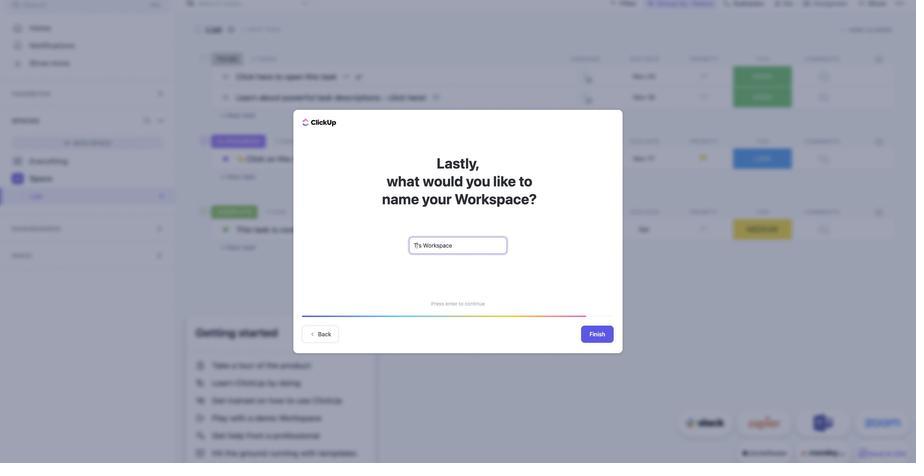Task type: vqa. For each thing, say whether or not it's contained in the screenshot.
Press
yes



Task type: locate. For each thing, give the bounding box(es) containing it.
press
[[431, 301, 444, 307]]

to right like at the right top
[[519, 173, 533, 189]]

what
[[387, 173, 420, 189]]

to right enter
[[459, 301, 464, 307]]

press enter to continue
[[431, 301, 485, 307]]

workspace?
[[455, 190, 537, 207]]

1 vertical spatial to
[[459, 301, 464, 307]]

finish
[[590, 331, 605, 338]]

to inside lastly, what would you like to name your workspace?
[[519, 173, 533, 189]]

to
[[519, 173, 533, 189], [459, 301, 464, 307]]

1 horizontal spatial to
[[519, 173, 533, 189]]

0 horizontal spatial to
[[459, 301, 464, 307]]

0 vertical spatial to
[[519, 173, 533, 189]]

continue
[[465, 301, 485, 307]]



Task type: describe. For each thing, give the bounding box(es) containing it.
Tyler Black's Workspace field
[[409, 237, 507, 254]]

you
[[466, 173, 490, 189]]

like
[[493, 173, 516, 189]]

finish button
[[581, 326, 614, 343]]

back button
[[302, 326, 339, 343]]

clickup logo image
[[302, 118, 336, 127]]

your
[[422, 190, 452, 207]]

name
[[382, 190, 419, 207]]

would
[[423, 173, 463, 189]]

lastly,
[[437, 155, 479, 171]]

lastly, what would you like to name your workspace?
[[379, 155, 537, 207]]

back
[[318, 331, 331, 338]]

enter
[[445, 301, 458, 307]]



